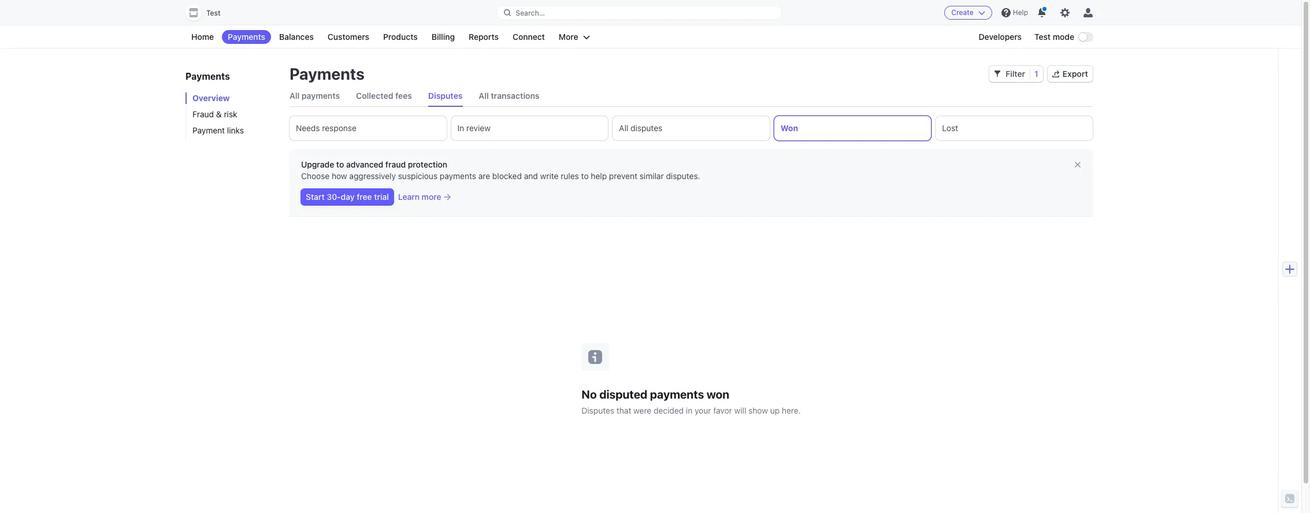 Task type: vqa. For each thing, say whether or not it's contained in the screenshot.
Products
yes



Task type: locate. For each thing, give the bounding box(es) containing it.
help
[[591, 171, 607, 181]]

0 vertical spatial disputes
[[428, 91, 463, 101]]

reports link
[[463, 30, 504, 44]]

payments up "overview"
[[185, 71, 230, 81]]

0 vertical spatial tab list
[[290, 86, 1093, 107]]

favor
[[713, 405, 732, 415]]

no
[[582, 387, 597, 401]]

1 vertical spatial test
[[1034, 32, 1051, 42]]

tab list containing needs response
[[290, 116, 1093, 140]]

1 horizontal spatial to
[[581, 171, 589, 181]]

blocked
[[492, 171, 522, 181]]

0 horizontal spatial to
[[336, 159, 344, 169]]

in
[[686, 405, 692, 415]]

1 vertical spatial disputes
[[582, 405, 614, 415]]

0 vertical spatial test
[[206, 9, 220, 17]]

export button
[[1047, 66, 1093, 82]]

protection
[[408, 159, 447, 169]]

connect link
[[507, 30, 551, 44]]

1 vertical spatial to
[[581, 171, 589, 181]]

all for all transactions
[[479, 91, 489, 101]]

tab list up all disputes button
[[290, 86, 1093, 107]]

learn
[[398, 192, 420, 202]]

in review button
[[451, 116, 608, 140]]

all transactions link
[[479, 86, 539, 106]]

connect
[[513, 32, 545, 42]]

1 horizontal spatial test
[[1034, 32, 1051, 42]]

all left transactions
[[479, 91, 489, 101]]

disputes
[[428, 91, 463, 101], [582, 405, 614, 415]]

fraud & risk
[[192, 109, 237, 119]]

customers link
[[322, 30, 375, 44]]

tab list containing all payments
[[290, 86, 1093, 107]]

won button
[[774, 116, 931, 140]]

0 vertical spatial payments
[[302, 91, 340, 101]]

more button
[[553, 30, 596, 44]]

0 horizontal spatial all
[[290, 91, 300, 101]]

create
[[951, 8, 974, 17]]

start
[[306, 192, 325, 202]]

2 vertical spatial payments
[[650, 387, 704, 401]]

all up needs
[[290, 91, 300, 101]]

payments
[[302, 91, 340, 101], [440, 171, 476, 181], [650, 387, 704, 401]]

test left mode
[[1034, 32, 1051, 42]]

disputes link
[[428, 86, 463, 106]]

all left disputes
[[619, 123, 628, 133]]

home
[[191, 32, 214, 42]]

balances
[[279, 32, 314, 42]]

1 horizontal spatial disputes
[[582, 405, 614, 415]]

products link
[[377, 30, 423, 44]]

to up how
[[336, 159, 344, 169]]

links
[[227, 125, 244, 135]]

learn more link
[[398, 191, 451, 203]]

test inside button
[[206, 9, 220, 17]]

payments right home
[[228, 32, 265, 42]]

developers link
[[973, 30, 1027, 44]]

1 vertical spatial tab list
[[290, 116, 1093, 140]]

all transactions
[[479, 91, 539, 101]]

balances link
[[273, 30, 320, 44]]

lost button
[[936, 116, 1093, 140]]

review
[[466, 123, 491, 133]]

1 horizontal spatial payments
[[440, 171, 476, 181]]

notifications image
[[1037, 8, 1047, 17]]

fraud & risk link
[[185, 109, 278, 120]]

customers
[[328, 32, 369, 42]]

payments up needs response
[[302, 91, 340, 101]]

1
[[1034, 69, 1038, 79]]

payment links
[[192, 125, 244, 135]]

home link
[[185, 30, 220, 44]]

1 horizontal spatial all
[[479, 91, 489, 101]]

that
[[617, 405, 631, 415]]

test
[[206, 9, 220, 17], [1034, 32, 1051, 42]]

start 30-day free trial button
[[301, 189, 393, 205]]

2 horizontal spatial all
[[619, 123, 628, 133]]

in review
[[457, 123, 491, 133]]

1 vertical spatial payments
[[440, 171, 476, 181]]

test up home
[[206, 9, 220, 17]]

to left help
[[581, 171, 589, 181]]

won
[[781, 123, 798, 133]]

risk
[[224, 109, 237, 119]]

0 vertical spatial to
[[336, 159, 344, 169]]

0 horizontal spatial disputes
[[428, 91, 463, 101]]

0 horizontal spatial test
[[206, 9, 220, 17]]

export
[[1062, 69, 1088, 79]]

disputes down 'no'
[[582, 405, 614, 415]]

2 tab list from the top
[[290, 116, 1093, 140]]

collected
[[356, 91, 393, 101]]

all inside button
[[619, 123, 628, 133]]

&
[[216, 109, 222, 119]]

payments up the 'decided'
[[650, 387, 704, 401]]

billing
[[432, 32, 455, 42]]

payments inside no disputed payments won disputes that were decided in your favor will show up here.
[[650, 387, 704, 401]]

were
[[633, 405, 651, 415]]

fees
[[395, 91, 412, 101]]

test button
[[185, 5, 232, 21]]

trial
[[374, 192, 389, 202]]

your
[[695, 405, 711, 415]]

all
[[290, 91, 300, 101], [479, 91, 489, 101], [619, 123, 628, 133]]

2 horizontal spatial payments
[[650, 387, 704, 401]]

create button
[[944, 6, 992, 20]]

payments left are
[[440, 171, 476, 181]]

show
[[748, 405, 768, 415]]

mode
[[1053, 32, 1074, 42]]

disputes up in
[[428, 91, 463, 101]]

decided
[[654, 405, 684, 415]]

payments
[[228, 32, 265, 42], [290, 64, 365, 83], [185, 71, 230, 81]]

fraud
[[385, 159, 406, 169]]

tab list up disputes.
[[290, 116, 1093, 140]]

help button
[[997, 3, 1033, 22]]

tab list
[[290, 86, 1093, 107], [290, 116, 1093, 140]]

1 tab list from the top
[[290, 86, 1093, 107]]



Task type: describe. For each thing, give the bounding box(es) containing it.
in
[[457, 123, 464, 133]]

payment links link
[[185, 125, 278, 136]]

disputes.
[[666, 171, 700, 181]]

similar
[[640, 171, 664, 181]]

fraud
[[192, 109, 214, 119]]

collected fees link
[[356, 86, 412, 106]]

all disputes
[[619, 123, 662, 133]]

all payments link
[[290, 86, 340, 106]]

aggressively
[[349, 171, 396, 181]]

disputes
[[630, 123, 662, 133]]

needs response
[[296, 123, 356, 133]]

billing link
[[426, 30, 461, 44]]

free
[[357, 192, 372, 202]]

needs
[[296, 123, 320, 133]]

filter
[[1006, 69, 1025, 79]]

search…
[[516, 8, 545, 17]]

products
[[383, 32, 418, 42]]

won
[[707, 387, 729, 401]]

disputes inside no disputed payments won disputes that were decided in your favor will show up here.
[[582, 405, 614, 415]]

will
[[734, 405, 746, 415]]

30-
[[327, 192, 341, 202]]

payments inside upgrade to advanced fraud protection choose how aggressively suspicious payments are blocked and write rules to help prevent similar disputes.
[[440, 171, 476, 181]]

more
[[422, 192, 441, 202]]

overview link
[[185, 92, 278, 104]]

transactions
[[491, 91, 539, 101]]

day
[[341, 192, 355, 202]]

Search… text field
[[497, 5, 781, 20]]

all payments
[[290, 91, 340, 101]]

all disputes button
[[613, 116, 770, 140]]

disputed
[[599, 387, 647, 401]]

test for test
[[206, 9, 220, 17]]

response
[[322, 123, 356, 133]]

payments link
[[222, 30, 271, 44]]

upgrade to advanced fraud protection choose how aggressively suspicious payments are blocked and write rules to help prevent similar disputes.
[[301, 159, 700, 181]]

learn more
[[398, 192, 441, 202]]

here.
[[782, 405, 801, 415]]

svg image
[[994, 71, 1001, 77]]

help
[[1013, 8, 1028, 17]]

how
[[332, 171, 347, 181]]

payments up all payments
[[290, 64, 365, 83]]

developers
[[979, 32, 1022, 42]]

all for all disputes
[[619, 123, 628, 133]]

collected fees
[[356, 91, 412, 101]]

more
[[559, 32, 578, 42]]

suspicious
[[398, 171, 438, 181]]

upgrade
[[301, 159, 334, 169]]

write
[[540, 171, 558, 181]]

0 horizontal spatial payments
[[302, 91, 340, 101]]

overview
[[192, 93, 230, 103]]

choose
[[301, 171, 330, 181]]

Search… search field
[[497, 5, 781, 20]]

prevent
[[609, 171, 637, 181]]

and
[[524, 171, 538, 181]]

needs response button
[[290, 116, 446, 140]]

advanced
[[346, 159, 383, 169]]

are
[[478, 171, 490, 181]]

no disputed payments won disputes that were decided in your favor will show up here.
[[582, 387, 801, 415]]

up
[[770, 405, 780, 415]]

payment
[[192, 125, 225, 135]]

test for test mode
[[1034, 32, 1051, 42]]

all for all payments
[[290, 91, 300, 101]]

reports
[[469, 32, 499, 42]]

disputes inside tab list
[[428, 91, 463, 101]]

start 30-day free trial
[[306, 192, 389, 202]]

rules
[[561, 171, 579, 181]]

test mode
[[1034, 32, 1074, 42]]

lost
[[942, 123, 958, 133]]



